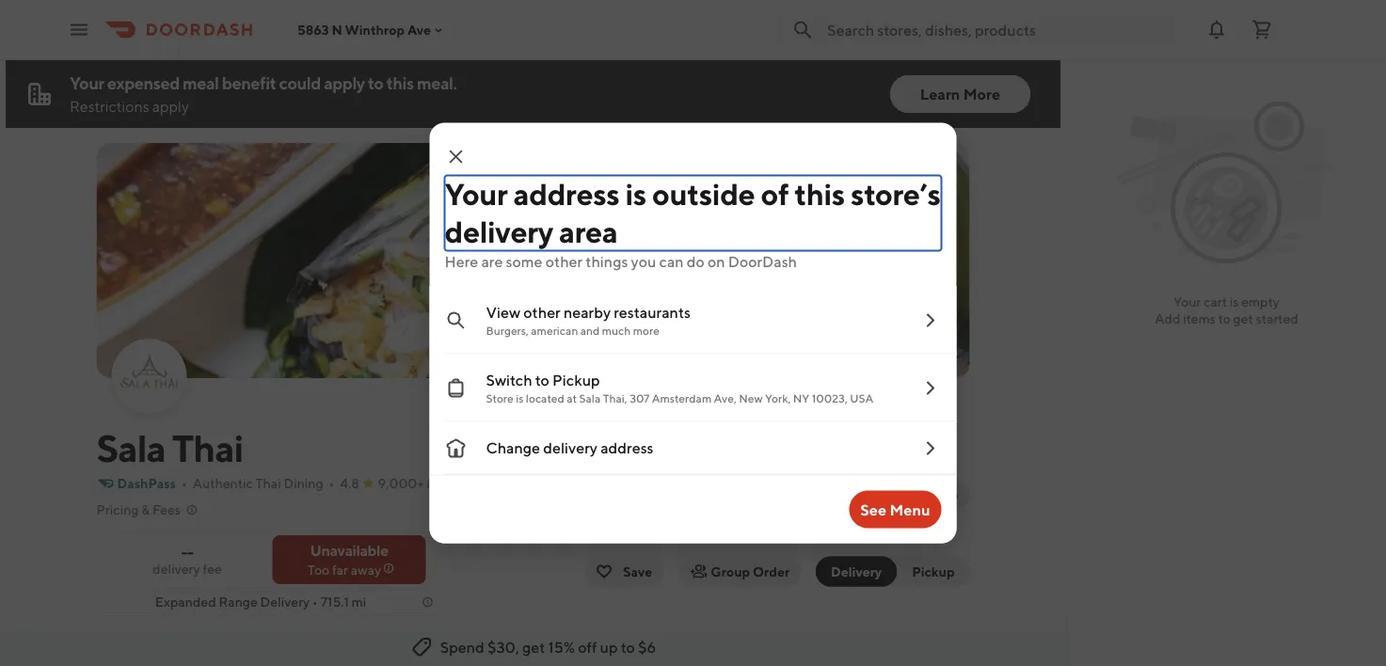 Task type: describe. For each thing, give the bounding box(es) containing it.
store's
[[851, 176, 941, 212]]

expanded
[[155, 594, 216, 610]]

group order
[[711, 564, 790, 579]]

store
[[486, 392, 514, 405]]

your cart is empty add items to get started
[[1155, 294, 1299, 327]]

close your address is outside of this store's delivery area image
[[445, 145, 467, 168]]

more inside "button"
[[963, 85, 1000, 103]]

restaurants
[[614, 303, 691, 321]]

benefit
[[222, 72, 276, 93]]

start icon image for switch
[[445, 377, 467, 400]]

dashpass •
[[117, 476, 187, 491]]

here are some other things you can do on doordash
[[445, 252, 797, 270]]

pickup inside radio
[[912, 564, 955, 579]]

things
[[586, 252, 628, 270]]

your address is outside of this store's delivery area
[[445, 176, 941, 249]]

up
[[600, 639, 618, 656]]

715.1 mi • $$
[[484, 476, 562, 491]]

9,000+ ratings •
[[378, 476, 479, 491]]

• left $$
[[536, 476, 541, 491]]

ratings
[[427, 476, 468, 491]]

located
[[526, 392, 564, 405]]

change delivery address image
[[919, 437, 942, 460]]

is inside 'switch to pickup store is located at sala thai, 307 amsterdam ave, new york, ny 10023, usa'
[[516, 392, 524, 405]]

delivery inside the -- delivery fee
[[153, 561, 200, 576]]

ny
[[793, 392, 810, 405]]

$$
[[547, 476, 562, 491]]

• down "too"
[[312, 594, 318, 610]]

away
[[351, 562, 381, 578]]

save
[[623, 564, 653, 579]]

far
[[332, 562, 348, 578]]

Delivery radio
[[816, 557, 897, 587]]

area
[[559, 214, 618, 249]]

delivery inside option
[[831, 564, 882, 579]]

nearby
[[564, 303, 611, 321]]

dashpass
[[117, 476, 176, 491]]

pricing & fees button
[[96, 501, 199, 520]]

view other nearby restaurants burgers, american and much more
[[486, 303, 691, 337]]

winthrop
[[345, 22, 405, 37]]

your for address
[[445, 176, 508, 212]]

$6
[[638, 639, 656, 656]]

• left 4.8
[[329, 476, 334, 491]]

-- delivery fee
[[153, 543, 222, 576]]

address inside the your address is outside of this store's delivery area
[[513, 176, 620, 212]]

more inside button
[[899, 487, 931, 503]]

thai for authentic
[[256, 476, 281, 491]]

4.8
[[340, 476, 359, 491]]

expensed
[[107, 72, 180, 93]]

to for up
[[621, 639, 635, 656]]

change
[[486, 439, 540, 456]]

1 vertical spatial address
[[601, 439, 654, 456]]

ave,
[[714, 392, 737, 405]]

more info button
[[869, 480, 970, 510]]

doordash
[[728, 252, 797, 270]]

get inside your cart is empty add items to get started
[[1233, 311, 1253, 327]]

1 horizontal spatial mi
[[515, 476, 530, 491]]

you
[[631, 252, 656, 270]]

is for address
[[625, 176, 647, 212]]

switch to pickup store is located at sala thai, 307 amsterdam ave, new york, ny 10023, usa
[[486, 371, 874, 405]]

• right ratings
[[473, 476, 479, 491]]

authentic thai dining
[[193, 476, 323, 491]]

usa
[[850, 392, 874, 405]]

n
[[332, 22, 342, 37]]

can
[[659, 252, 684, 270]]

ave
[[407, 22, 431, 37]]

authentic
[[193, 476, 253, 491]]

see menu
[[860, 501, 930, 519]]

order methods option group
[[816, 557, 970, 587]]

view
[[486, 303, 521, 321]]

0 vertical spatial 715.1
[[484, 476, 513, 491]]

on
[[708, 252, 725, 270]]

1 vertical spatial delivery
[[543, 439, 598, 456]]

307
[[630, 392, 650, 405]]

your for cart
[[1174, 294, 1201, 310]]

your for expensed
[[70, 72, 104, 93]]

Pickup radio
[[886, 557, 970, 587]]

other inside view other nearby restaurants burgers, american and much more
[[524, 303, 561, 321]]

start icon image for view
[[445, 309, 467, 332]]

open menu image
[[68, 18, 90, 41]]

american
[[531, 324, 578, 337]]

1 vertical spatial sala
[[96, 425, 165, 470]]

notification bell image
[[1206, 18, 1228, 41]]

learn more button
[[890, 75, 1031, 113]]

2 - from the left
[[187, 543, 193, 561]]

your address is outside of this store's delivery area dialog
[[430, 123, 957, 544]]

off
[[578, 639, 597, 656]]

$30,
[[488, 639, 519, 656]]

items
[[1183, 311, 1216, 327]]

meal.
[[417, 72, 457, 93]]

meal
[[183, 72, 219, 93]]

group
[[711, 564, 750, 579]]

0 horizontal spatial delivery
[[260, 594, 310, 610]]

learn more
[[920, 85, 1000, 103]]

range
[[219, 594, 258, 610]]

view other nearby restaurants image
[[919, 309, 942, 332]]

5863 n winthrop ave button
[[297, 22, 446, 37]]

could
[[279, 72, 321, 93]]

5863
[[297, 22, 329, 37]]

at
[[567, 392, 577, 405]]



Task type: vqa. For each thing, say whether or not it's contained in the screenshot.
the apply to the left
yes



Task type: locate. For each thing, give the bounding box(es) containing it.
info
[[934, 487, 959, 503]]

0 horizontal spatial sala
[[96, 425, 165, 470]]

715.1 down the change
[[484, 476, 513, 491]]

0 vertical spatial your
[[70, 72, 104, 93]]

thai
[[172, 425, 243, 470], [256, 476, 281, 491]]

delivery
[[831, 564, 882, 579], [260, 594, 310, 610]]

your down the close your address is outside of this store's delivery area icon
[[445, 176, 508, 212]]

1 vertical spatial mi
[[352, 594, 366, 610]]

0 horizontal spatial pickup
[[552, 371, 600, 389]]

0 vertical spatial start icon image
[[445, 309, 467, 332]]

restrictions
[[70, 97, 149, 115]]

is up you
[[625, 176, 647, 212]]

to inside the 'your expensed meal benefit could apply to this meal. restrictions apply'
[[368, 72, 383, 93]]

0 horizontal spatial apply
[[152, 97, 189, 115]]

1 vertical spatial start icon image
[[445, 377, 467, 400]]

spend
[[440, 639, 485, 656]]

your expensed meal benefit could apply to this meal. restrictions apply
[[70, 72, 457, 115]]

your inside the your address is outside of this store's delivery area
[[445, 176, 508, 212]]

2 vertical spatial delivery
[[153, 561, 200, 576]]

more
[[633, 324, 660, 337]]

1 vertical spatial delivery
[[260, 594, 310, 610]]

start icon image up ratings
[[445, 437, 467, 460]]

1 vertical spatial other
[[524, 303, 561, 321]]

cart
[[1204, 294, 1227, 310]]

delivery inside the your address is outside of this store's delivery area
[[445, 214, 553, 249]]

is
[[625, 176, 647, 212], [1230, 294, 1239, 310], [516, 392, 524, 405]]

0 vertical spatial delivery
[[831, 564, 882, 579]]

dining
[[284, 476, 323, 491]]

this left the meal.
[[386, 72, 414, 93]]

thai for sala
[[172, 425, 243, 470]]

menu
[[890, 501, 930, 519]]

start icon image left the store
[[445, 377, 467, 400]]

1 vertical spatial is
[[1230, 294, 1239, 310]]

spend $30, get 15% off up to $6
[[440, 639, 656, 656]]

1 horizontal spatial this
[[795, 176, 845, 212]]

10023,
[[812, 392, 848, 405]]

pickup down menu
[[912, 564, 955, 579]]

too
[[308, 562, 330, 578]]

9,000+
[[378, 476, 424, 491]]

•
[[182, 476, 187, 491], [329, 476, 334, 491], [473, 476, 479, 491], [536, 476, 541, 491], [312, 594, 318, 610]]

2 vertical spatial your
[[1174, 294, 1201, 310]]

sala
[[579, 392, 601, 405], [96, 425, 165, 470]]

york,
[[765, 392, 791, 405]]

add
[[1155, 311, 1181, 327]]

and
[[580, 324, 600, 337]]

do
[[687, 252, 705, 270]]

started
[[1256, 311, 1299, 327]]

address up 'area'
[[513, 176, 620, 212]]

switch to pickup image
[[919, 377, 942, 400]]

0 vertical spatial pickup
[[552, 371, 600, 389]]

1 vertical spatial your
[[445, 176, 508, 212]]

this inside the 'your expensed meal benefit could apply to this meal. restrictions apply'
[[386, 72, 414, 93]]

1 horizontal spatial thai
[[256, 476, 281, 491]]

1 vertical spatial get
[[522, 639, 545, 656]]

to
[[368, 72, 383, 93], [1218, 311, 1231, 327], [535, 371, 549, 389], [621, 639, 635, 656]]

switch
[[486, 371, 532, 389]]

1 horizontal spatial delivery
[[831, 564, 882, 579]]

fees
[[152, 502, 181, 518]]

2 horizontal spatial your
[[1174, 294, 1201, 310]]

mi down away on the bottom of page
[[352, 594, 366, 610]]

is inside your cart is empty add items to get started
[[1230, 294, 1239, 310]]

0 horizontal spatial get
[[522, 639, 545, 656]]

group order button
[[679, 557, 801, 587]]

15%
[[548, 639, 575, 656]]

pricing
[[96, 502, 139, 518]]

expanded range delivery • 715.1 mi image
[[420, 595, 435, 610]]

delivery up $$
[[543, 439, 598, 456]]

1 horizontal spatial sala
[[579, 392, 601, 405]]

this inside the your address is outside of this store's delivery area
[[795, 176, 845, 212]]

to inside your cart is empty add items to get started
[[1218, 311, 1231, 327]]

amsterdam
[[652, 392, 712, 405]]

1 horizontal spatial your
[[445, 176, 508, 212]]

your inside your cart is empty add items to get started
[[1174, 294, 1201, 310]]

burgers,
[[486, 324, 529, 337]]

1 horizontal spatial pickup
[[912, 564, 955, 579]]

other down 'area'
[[546, 252, 583, 270]]

thai left dining
[[256, 476, 281, 491]]

unavailable
[[310, 542, 388, 559]]

0 items, open order cart image
[[1251, 18, 1273, 41]]

delivery down "too"
[[260, 594, 310, 610]]

715.1 down far on the bottom of the page
[[321, 594, 349, 610]]

&
[[141, 502, 150, 518]]

0 vertical spatial delivery
[[445, 214, 553, 249]]

is inside the your address is outside of this store's delivery area
[[625, 176, 647, 212]]

pickup
[[552, 371, 600, 389], [912, 564, 955, 579]]

0 vertical spatial mi
[[515, 476, 530, 491]]

address down thai,
[[601, 439, 654, 456]]

1 vertical spatial 715.1
[[321, 594, 349, 610]]

sala thai
[[96, 425, 243, 470]]

your inside the 'your expensed meal benefit could apply to this meal. restrictions apply'
[[70, 72, 104, 93]]

1 horizontal spatial 715.1
[[484, 476, 513, 491]]

empty
[[1242, 294, 1280, 310]]

new
[[739, 392, 763, 405]]

0 horizontal spatial 715.1
[[321, 594, 349, 610]]

1 vertical spatial this
[[795, 176, 845, 212]]

is right cart
[[1230, 294, 1239, 310]]

of
[[761, 176, 789, 212]]

delivery up are at the top left of the page
[[445, 214, 553, 249]]

sala up dashpass
[[96, 425, 165, 470]]

pickup up at
[[552, 371, 600, 389]]

1 vertical spatial thai
[[256, 476, 281, 491]]

start icon image
[[445, 309, 467, 332], [445, 377, 467, 400], [445, 437, 467, 460]]

other
[[546, 252, 583, 270], [524, 303, 561, 321]]

to inside 'switch to pickup store is located at sala thai, 307 amsterdam ave, new york, ny 10023, usa'
[[535, 371, 549, 389]]

0 vertical spatial thai
[[172, 425, 243, 470]]

2 horizontal spatial is
[[1230, 294, 1239, 310]]

other up american
[[524, 303, 561, 321]]

apply
[[324, 72, 365, 93], [152, 97, 189, 115]]

to down winthrop on the left
[[368, 72, 383, 93]]

delivery down see
[[831, 564, 882, 579]]

1 start icon image from the top
[[445, 309, 467, 332]]

sala thai image
[[96, 143, 970, 378], [113, 341, 185, 412]]

0 vertical spatial apply
[[324, 72, 365, 93]]

0 vertical spatial sala
[[579, 392, 601, 405]]

get
[[1233, 311, 1253, 327], [522, 639, 545, 656]]

pickup inside 'switch to pickup store is located at sala thai, 307 amsterdam ave, new york, ny 10023, usa'
[[552, 371, 600, 389]]

1 vertical spatial more
[[899, 487, 931, 503]]

expanded range delivery • 715.1 mi
[[155, 594, 366, 610]]

apply down the 'expensed' at left top
[[152, 97, 189, 115]]

to down cart
[[1218, 311, 1231, 327]]

are
[[481, 252, 503, 270]]

0 horizontal spatial more
[[899, 487, 931, 503]]

to for items
[[1218, 311, 1231, 327]]

1 horizontal spatial get
[[1233, 311, 1253, 327]]

your up restrictions
[[70, 72, 104, 93]]

0 vertical spatial more
[[963, 85, 1000, 103]]

this right of
[[795, 176, 845, 212]]

1 vertical spatial apply
[[152, 97, 189, 115]]

0 horizontal spatial your
[[70, 72, 104, 93]]

order
[[753, 564, 790, 579]]

some
[[506, 252, 543, 270]]

0 horizontal spatial thai
[[172, 425, 243, 470]]

to up located
[[535, 371, 549, 389]]

2 vertical spatial start icon image
[[445, 437, 467, 460]]

1 horizontal spatial is
[[625, 176, 647, 212]]

get down empty
[[1233, 311, 1253, 327]]

715.1
[[484, 476, 513, 491], [321, 594, 349, 610]]

0 horizontal spatial mi
[[352, 594, 366, 610]]

sala right at
[[579, 392, 601, 405]]

mi left $$
[[515, 476, 530, 491]]

0 vertical spatial this
[[386, 72, 414, 93]]

pricing & fees
[[96, 502, 181, 518]]

0 vertical spatial address
[[513, 176, 620, 212]]

to right up
[[621, 639, 635, 656]]

apply right could
[[324, 72, 365, 93]]

3 start icon image from the top
[[445, 437, 467, 460]]

0 horizontal spatial is
[[516, 392, 524, 405]]

• right dashpass
[[182, 476, 187, 491]]

see
[[860, 501, 887, 519]]

1 vertical spatial pickup
[[912, 564, 955, 579]]

delivery up the expanded
[[153, 561, 200, 576]]

more
[[963, 85, 1000, 103], [899, 487, 931, 503]]

see menu button
[[849, 491, 942, 528]]

get left the 15%
[[522, 639, 545, 656]]

1 - from the left
[[181, 543, 187, 561]]

start icon image left view
[[445, 309, 467, 332]]

1 horizontal spatial more
[[963, 85, 1000, 103]]

more info
[[899, 487, 959, 503]]

outside
[[652, 176, 755, 212]]

change delivery address
[[486, 439, 654, 456]]

is right the store
[[516, 392, 524, 405]]

thai,
[[603, 392, 627, 405]]

2 start icon image from the top
[[445, 377, 467, 400]]

your up the items
[[1174, 294, 1201, 310]]

is for cart
[[1230, 294, 1239, 310]]

0 vertical spatial get
[[1233, 311, 1253, 327]]

1 horizontal spatial apply
[[324, 72, 365, 93]]

save button
[[586, 557, 664, 587]]

thai up authentic
[[172, 425, 243, 470]]

fee
[[203, 561, 222, 576]]

2 vertical spatial is
[[516, 392, 524, 405]]

0 horizontal spatial this
[[386, 72, 414, 93]]

learn
[[920, 85, 960, 103]]

here
[[445, 252, 478, 270]]

too far away
[[308, 562, 381, 578]]

sala inside 'switch to pickup store is located at sala thai, 307 amsterdam ave, new york, ny 10023, usa'
[[579, 392, 601, 405]]

much
[[602, 324, 631, 337]]

0 vertical spatial other
[[546, 252, 583, 270]]

to for apply
[[368, 72, 383, 93]]

0 vertical spatial is
[[625, 176, 647, 212]]



